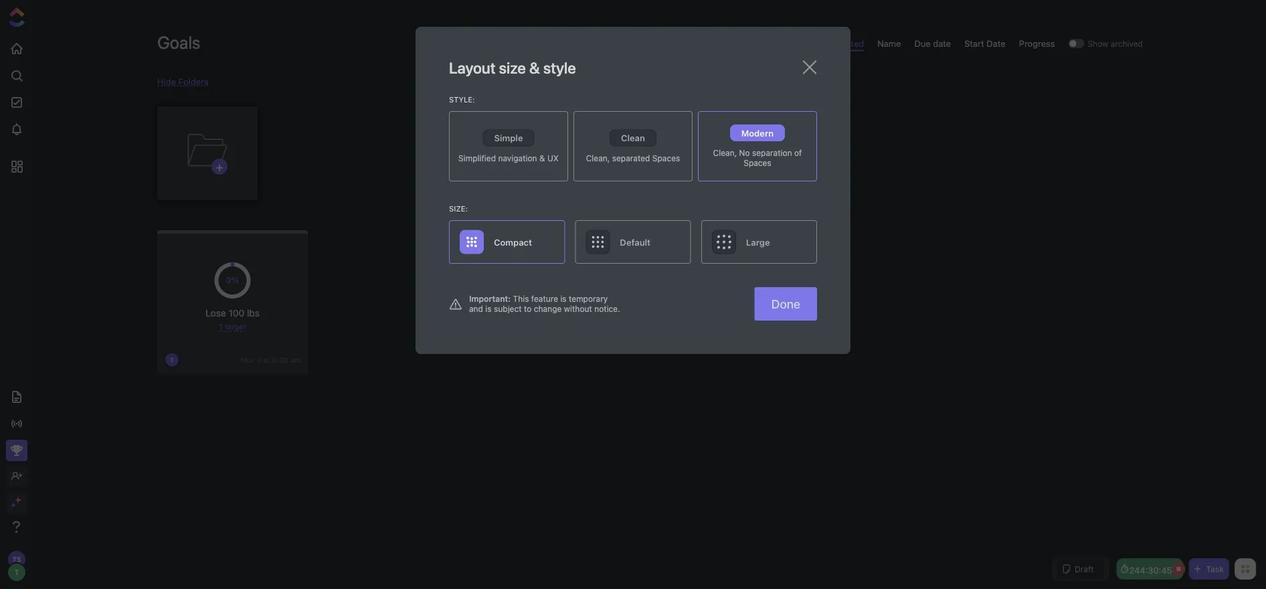 Task type: vqa. For each thing, say whether or not it's contained in the screenshot.
tree inside "Sidebar" NAVIGATION
no



Task type: describe. For each thing, give the bounding box(es) containing it.
clean
[[621, 133, 645, 143]]

& for ux
[[539, 153, 545, 163]]

large
[[746, 237, 770, 247]]

progress
[[1019, 38, 1055, 49]]

change
[[534, 304, 562, 314]]

simplified
[[459, 153, 496, 163]]

subject
[[494, 304, 522, 314]]

due date
[[915, 38, 951, 49]]

layout size & style dialog
[[416, 27, 851, 354]]

0 horizontal spatial is
[[486, 304, 492, 314]]

hide
[[157, 76, 176, 86]]

name
[[878, 38, 901, 49]]

show archived
[[1088, 39, 1143, 48]]

100
[[229, 307, 244, 318]]

simple
[[494, 133, 523, 143]]

date
[[987, 38, 1006, 49]]

lose
[[206, 307, 226, 318]]

default
[[620, 237, 651, 247]]

layout
[[449, 59, 496, 77]]

simplified navigation & ux
[[459, 153, 559, 163]]

show
[[1088, 39, 1109, 48]]

feature
[[531, 294, 558, 304]]

this
[[513, 294, 529, 304]]

goals
[[157, 32, 200, 52]]

done
[[771, 297, 801, 311]]

ux
[[547, 153, 559, 163]]

temporary
[[569, 294, 608, 304]]

of
[[795, 148, 802, 158]]

separated
[[612, 153, 650, 163]]

modern
[[741, 128, 774, 138]]

style:
[[449, 95, 475, 104]]

+
[[216, 159, 223, 174]]



Task type: locate. For each thing, give the bounding box(es) containing it.
1 horizontal spatial is
[[560, 294, 567, 304]]

clean, left no on the top right of the page
[[713, 148, 737, 158]]

updated
[[829, 38, 864, 49]]

clean,
[[713, 148, 737, 158], [586, 153, 610, 163]]

clean, left separated
[[586, 153, 610, 163]]

0 horizontal spatial clean,
[[586, 153, 610, 163]]

clean, for clean
[[586, 153, 610, 163]]

important: this feature is temporary and is subject to change without notice.
[[469, 294, 620, 314]]

and
[[469, 304, 483, 314]]

1 horizontal spatial spaces
[[744, 158, 772, 168]]

1 vertical spatial &
[[539, 153, 545, 163]]

archived
[[1111, 39, 1143, 48]]

is
[[560, 294, 567, 304], [486, 304, 492, 314]]

start date
[[965, 38, 1006, 49]]

without
[[564, 304, 592, 314]]

lbs
[[247, 307, 260, 318]]

clean, no separation of spaces
[[713, 148, 802, 168]]

1 vertical spatial is
[[486, 304, 492, 314]]

spaces
[[653, 153, 680, 163], [744, 158, 772, 168]]

& right size
[[529, 59, 540, 77]]

task
[[1206, 564, 1224, 574]]

hide folders
[[157, 76, 209, 86]]

is down important: at left
[[486, 304, 492, 314]]

no
[[739, 148, 750, 158]]

lose 100 lbs 1 target
[[206, 307, 260, 331]]

spaces down no on the top right of the page
[[744, 158, 772, 168]]

1
[[219, 322, 223, 331]]

important:
[[469, 294, 511, 304]]

separation
[[752, 148, 792, 158]]

notice.
[[594, 304, 620, 314]]

0 vertical spatial is
[[560, 294, 567, 304]]

folders
[[178, 76, 209, 86]]

0 horizontal spatial spaces
[[653, 153, 680, 163]]

compact
[[494, 237, 532, 247]]

0 vertical spatial &
[[529, 59, 540, 77]]

clean, for modern
[[713, 148, 737, 158]]

style
[[543, 59, 576, 77]]

clean, inside clean, no separation of spaces
[[713, 148, 737, 158]]

start
[[965, 38, 984, 49]]

to
[[524, 304, 532, 314]]

&
[[529, 59, 540, 77], [539, 153, 545, 163]]

244:30:45
[[1129, 565, 1172, 575]]

is up 'without'
[[560, 294, 567, 304]]

size
[[499, 59, 526, 77]]

1 horizontal spatial clean,
[[713, 148, 737, 158]]

target
[[225, 322, 246, 331]]

due
[[915, 38, 931, 49]]

date
[[933, 38, 951, 49]]

size:
[[449, 204, 468, 213]]

spaces right separated
[[653, 153, 680, 163]]

& for style
[[529, 59, 540, 77]]

spaces inside clean, no separation of spaces
[[744, 158, 772, 168]]

layout size & style
[[449, 59, 576, 77]]

& left ux
[[539, 153, 545, 163]]

clean, separated spaces
[[586, 153, 680, 163]]

navigation
[[498, 153, 537, 163]]



